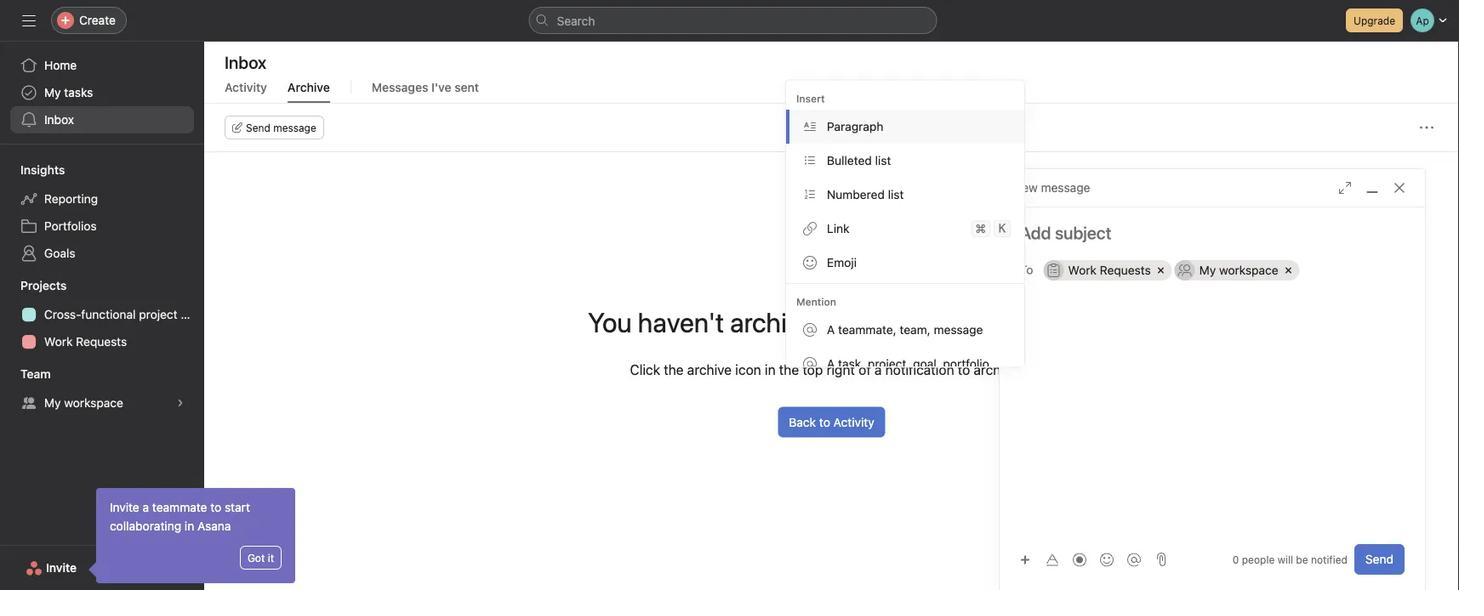 Task type: describe. For each thing, give the bounding box(es) containing it.
back to activity button
[[778, 407, 885, 438]]

0 vertical spatial to
[[958, 362, 970, 378]]

a inside invite a teammate to start collaborating in asana got it
[[143, 501, 149, 515]]

invite for invite
[[46, 561, 77, 575]]

my tasks link
[[10, 79, 194, 106]]

of
[[859, 362, 871, 378]]

create button
[[51, 7, 127, 34]]

team button
[[0, 366, 51, 383]]

toolbar inside dialog
[[1013, 548, 1150, 572]]

formatting image
[[1046, 554, 1059, 567]]

expand popout to full screen image
[[1338, 181, 1352, 195]]

you
[[588, 306, 632, 338]]

insights button
[[0, 162, 65, 179]]

workspace for my workspace cell
[[1219, 263, 1279, 277]]

send message button
[[225, 116, 324, 140]]

you haven't archived any notifications yet.
[[588, 306, 1076, 338]]

notification
[[886, 362, 954, 378]]

see details, my workspace image
[[175, 398, 185, 408]]

teams element
[[0, 359, 204, 420]]

2 archive from the left
[[974, 362, 1018, 378]]

got it button
[[240, 546, 282, 570]]

archive link
[[288, 80, 330, 103]]

projects button
[[0, 277, 67, 294]]

new message
[[1013, 181, 1090, 195]]

send message
[[246, 122, 316, 134]]

functional
[[81, 308, 136, 322]]

send for send
[[1366, 553, 1394, 567]]

2 the from the left
[[779, 362, 799, 378]]

work requests link
[[10, 328, 194, 356]]

record a video image
[[1073, 554, 1087, 567]]

collaborating
[[110, 519, 181, 534]]

row containing work requests
[[1044, 260, 1401, 285]]

upgrade
[[1354, 14, 1395, 26]]

i've
[[431, 80, 451, 94]]

workspace for my workspace link
[[64, 396, 123, 410]]

archive
[[288, 80, 330, 94]]

any
[[836, 306, 878, 338]]

create
[[79, 13, 116, 27]]

my workspace cell
[[1175, 260, 1300, 281]]

my for my workspace cell
[[1200, 263, 1216, 277]]

send for send message
[[246, 122, 270, 134]]

more actions image
[[1420, 121, 1434, 134]]

it.
[[1022, 362, 1033, 378]]

global element
[[0, 42, 204, 144]]

click the archive icon in the top right of a notification to archive it.
[[630, 362, 1033, 378]]

activity link
[[225, 80, 267, 103]]

notifications yet.
[[884, 306, 1076, 338]]

to inside invite a teammate to start collaborating in asana got it
[[210, 501, 221, 515]]

my workspace for my workspace link
[[44, 396, 123, 410]]

0
[[1233, 554, 1239, 566]]

minimize image
[[1366, 181, 1379, 195]]

goals link
[[10, 240, 194, 267]]

work requests for work requests cell
[[1068, 263, 1151, 277]]

will
[[1278, 554, 1293, 566]]

0 vertical spatial in
[[765, 362, 776, 378]]



Task type: locate. For each thing, give the bounding box(es) containing it.
invite
[[110, 501, 139, 515], [46, 561, 77, 575]]

teammate
[[152, 501, 207, 515]]

0 horizontal spatial invite
[[46, 561, 77, 575]]

0 vertical spatial my workspace
[[1200, 263, 1279, 277]]

0 vertical spatial a
[[875, 362, 882, 378]]

to right back
[[819, 415, 830, 429]]

1 horizontal spatial activity
[[834, 415, 874, 429]]

0 horizontal spatial requests
[[76, 335, 127, 349]]

my workspace down team
[[44, 396, 123, 410]]

icon
[[735, 362, 761, 378]]

projects
[[20, 279, 67, 293]]

inbox link
[[10, 106, 194, 134]]

projects element
[[0, 271, 204, 359]]

1 vertical spatial workspace
[[64, 396, 123, 410]]

1 vertical spatial requests
[[76, 335, 127, 349]]

send button
[[1355, 545, 1405, 575]]

1 horizontal spatial the
[[779, 362, 799, 378]]

plan
[[181, 308, 204, 322]]

archived
[[730, 306, 830, 338]]

my inside cell
[[1200, 263, 1216, 277]]

right
[[827, 362, 855, 378]]

1 horizontal spatial in
[[765, 362, 776, 378]]

it
[[268, 552, 274, 564]]

requests for work requests link
[[76, 335, 127, 349]]

0 horizontal spatial my workspace
[[44, 396, 123, 410]]

0 vertical spatial send
[[246, 122, 270, 134]]

hide sidebar image
[[22, 14, 36, 27]]

asana
[[197, 519, 231, 534]]

inbox up activity link
[[225, 52, 266, 72]]

the left top at the right bottom of the page
[[779, 362, 799, 378]]

invite button
[[15, 553, 88, 584]]

workspace down add subject "text field" at right top
[[1219, 263, 1279, 277]]

0 horizontal spatial work requests
[[44, 335, 127, 349]]

workspace
[[1219, 263, 1279, 277], [64, 396, 123, 410]]

workspace inside my workspace link
[[64, 396, 123, 410]]

to
[[1020, 263, 1033, 277]]

invite for invite a teammate to start collaborating in asana got it
[[110, 501, 139, 515]]

work
[[1068, 263, 1097, 277], [44, 335, 73, 349]]

1 horizontal spatial inbox
[[225, 52, 266, 72]]

notified
[[1311, 554, 1348, 566]]

0 vertical spatial work requests
[[1068, 263, 1151, 277]]

row
[[1044, 260, 1401, 285]]

1 vertical spatial in
[[185, 519, 194, 534]]

1 the from the left
[[664, 362, 684, 378]]

work requests right 'to'
[[1068, 263, 1151, 277]]

1 horizontal spatial send
[[1366, 553, 1394, 567]]

work right 'to'
[[1068, 263, 1097, 277]]

top
[[803, 362, 823, 378]]

1 horizontal spatial work requests
[[1068, 263, 1151, 277]]

0 vertical spatial my
[[44, 86, 61, 100]]

reporting
[[44, 192, 98, 206]]

dialog
[[1000, 169, 1425, 591]]

my for my workspace link
[[44, 396, 61, 410]]

cross-functional project plan link
[[10, 301, 204, 328]]

workspace inside my workspace cell
[[1219, 263, 1279, 277]]

work requests for work requests link
[[44, 335, 127, 349]]

1 archive from the left
[[687, 362, 732, 378]]

0 horizontal spatial work
[[44, 335, 73, 349]]

archive
[[687, 362, 732, 378], [974, 362, 1018, 378]]

1 vertical spatial to
[[819, 415, 830, 429]]

1 horizontal spatial invite
[[110, 501, 139, 515]]

send right notified
[[1366, 553, 1394, 567]]

close image
[[1393, 181, 1407, 195]]

work requests cell
[[1044, 260, 1172, 281]]

invite a teammate to start collaborating in asana tooltip
[[91, 488, 295, 584]]

invite a teammate to start collaborating in asana got it
[[110, 501, 274, 564]]

team
[[20, 367, 51, 381]]

back
[[789, 415, 816, 429]]

0 horizontal spatial to
[[210, 501, 221, 515]]

my workspace for my workspace cell
[[1200, 263, 1279, 277]]

tasks
[[64, 86, 93, 100]]

2 vertical spatial my
[[44, 396, 61, 410]]

work inside "projects" element
[[44, 335, 73, 349]]

in down teammate
[[185, 519, 194, 534]]

activity inside button
[[834, 415, 874, 429]]

inbox inside inbox "link"
[[44, 113, 74, 127]]

message
[[273, 122, 316, 134]]

back to activity
[[789, 415, 874, 429]]

a right the of
[[875, 362, 882, 378]]

requests inside work requests cell
[[1100, 263, 1151, 277]]

the
[[664, 362, 684, 378], [779, 362, 799, 378]]

1 horizontal spatial to
[[819, 415, 830, 429]]

my left tasks
[[44, 86, 61, 100]]

messages i've sent
[[372, 80, 479, 94]]

in inside invite a teammate to start collaborating in asana got it
[[185, 519, 194, 534]]

messages i've sent link
[[372, 80, 479, 103]]

inbox
[[225, 52, 266, 72], [44, 113, 74, 127]]

1 horizontal spatial work
[[1068, 263, 1097, 277]]

1 vertical spatial send
[[1366, 553, 1394, 567]]

activity right back
[[834, 415, 874, 429]]

activity
[[225, 80, 267, 94], [834, 415, 874, 429]]

1 horizontal spatial my workspace
[[1200, 263, 1279, 277]]

in right 'icon'
[[765, 362, 776, 378]]

my for my tasks link
[[44, 86, 61, 100]]

home link
[[10, 52, 194, 79]]

work requests down cross-functional project plan link
[[44, 335, 127, 349]]

got
[[248, 552, 265, 564]]

project
[[139, 308, 178, 322]]

workspace down work requests link
[[64, 396, 123, 410]]

emoji image
[[1100, 554, 1114, 567]]

my
[[44, 86, 61, 100], [1200, 263, 1216, 277], [44, 396, 61, 410]]

0 vertical spatial requests
[[1100, 263, 1151, 277]]

1 vertical spatial invite
[[46, 561, 77, 575]]

inbox down my tasks
[[44, 113, 74, 127]]

1 horizontal spatial a
[[875, 362, 882, 378]]

1 vertical spatial work requests
[[44, 335, 127, 349]]

at mention image
[[1127, 554, 1141, 567]]

haven't
[[638, 306, 724, 338]]

work requests
[[1068, 263, 1151, 277], [44, 335, 127, 349]]

work requests inside "projects" element
[[44, 335, 127, 349]]

invite inside invite a teammate to start collaborating in asana got it
[[110, 501, 139, 515]]

my down add subject "text field" at right top
[[1200, 263, 1216, 277]]

send
[[246, 122, 270, 134], [1366, 553, 1394, 567]]

0 horizontal spatial inbox
[[44, 113, 74, 127]]

a up collaborating
[[143, 501, 149, 515]]

the right click
[[664, 362, 684, 378]]

my inside global element
[[44, 86, 61, 100]]

activity up send message button at top left
[[225, 80, 267, 94]]

insights
[[20, 163, 65, 177]]

1 horizontal spatial workspace
[[1219, 263, 1279, 277]]

a
[[875, 362, 882, 378], [143, 501, 149, 515]]

start
[[225, 501, 250, 515]]

my inside teams 'element'
[[44, 396, 61, 410]]

my workspace inside teams 'element'
[[44, 396, 123, 410]]

goals
[[44, 246, 75, 260]]

work requests inside cell
[[1068, 263, 1151, 277]]

portfolios link
[[10, 213, 194, 240]]

1 vertical spatial my workspace
[[44, 396, 123, 410]]

insert an object image
[[1020, 555, 1030, 565]]

messages
[[372, 80, 428, 94]]

0 horizontal spatial send
[[246, 122, 270, 134]]

be
[[1296, 554, 1308, 566]]

1 vertical spatial a
[[143, 501, 149, 515]]

send inside button
[[1366, 553, 1394, 567]]

0 horizontal spatial activity
[[225, 80, 267, 94]]

0 horizontal spatial archive
[[687, 362, 732, 378]]

my down team
[[44, 396, 61, 410]]

0 vertical spatial workspace
[[1219, 263, 1279, 277]]

send left message
[[246, 122, 270, 134]]

1 vertical spatial my
[[1200, 263, 1216, 277]]

0 vertical spatial inbox
[[225, 52, 266, 72]]

cross-functional project plan
[[44, 308, 204, 322]]

reporting link
[[10, 185, 194, 213]]

requests inside work requests link
[[76, 335, 127, 349]]

0 horizontal spatial the
[[664, 362, 684, 378]]

invite inside button
[[46, 561, 77, 575]]

cross-
[[44, 308, 81, 322]]

1 vertical spatial work
[[44, 335, 73, 349]]

work for work requests link
[[44, 335, 73, 349]]

send inside button
[[246, 122, 270, 134]]

1 horizontal spatial requests
[[1100, 263, 1151, 277]]

click
[[630, 362, 660, 378]]

to up asana
[[210, 501, 221, 515]]

to inside back to activity button
[[819, 415, 830, 429]]

sent
[[455, 80, 479, 94]]

0 vertical spatial work
[[1068, 263, 1097, 277]]

Search tasks, projects, and more text field
[[529, 7, 937, 34]]

0 vertical spatial invite
[[110, 501, 139, 515]]

archive left it.
[[974, 362, 1018, 378]]

to right notification
[[958, 362, 970, 378]]

0 horizontal spatial workspace
[[64, 396, 123, 410]]

0 horizontal spatial a
[[143, 501, 149, 515]]

work down cross-
[[44, 335, 73, 349]]

home
[[44, 58, 77, 72]]

dialog containing new message
[[1000, 169, 1425, 591]]

my workspace
[[1200, 263, 1279, 277], [44, 396, 123, 410]]

archive left 'icon'
[[687, 362, 732, 378]]

requests for work requests cell
[[1100, 263, 1151, 277]]

0 people will be notified
[[1233, 554, 1348, 566]]

0 vertical spatial activity
[[225, 80, 267, 94]]

toolbar
[[1013, 548, 1150, 572]]

people
[[1242, 554, 1275, 566]]

2 horizontal spatial to
[[958, 362, 970, 378]]

2 vertical spatial to
[[210, 501, 221, 515]]

my workspace link
[[10, 390, 194, 417]]

my tasks
[[44, 86, 93, 100]]

insights element
[[0, 155, 204, 271]]

my workspace down add subject "text field" at right top
[[1200, 263, 1279, 277]]

0 horizontal spatial in
[[185, 519, 194, 534]]

my workspace inside cell
[[1200, 263, 1279, 277]]

in
[[765, 362, 776, 378], [185, 519, 194, 534]]

requests
[[1100, 263, 1151, 277], [76, 335, 127, 349]]

Add subject text field
[[1000, 221, 1425, 245]]

to
[[958, 362, 970, 378], [819, 415, 830, 429], [210, 501, 221, 515]]

1 horizontal spatial archive
[[974, 362, 1018, 378]]

1 vertical spatial inbox
[[44, 113, 74, 127]]

portfolios
[[44, 219, 97, 233]]

work for work requests cell
[[1068, 263, 1097, 277]]

work inside cell
[[1068, 263, 1097, 277]]

1 vertical spatial activity
[[834, 415, 874, 429]]

upgrade button
[[1346, 9, 1403, 32]]



Task type: vqa. For each thing, say whether or not it's contained in the screenshot.
take pictures
no



